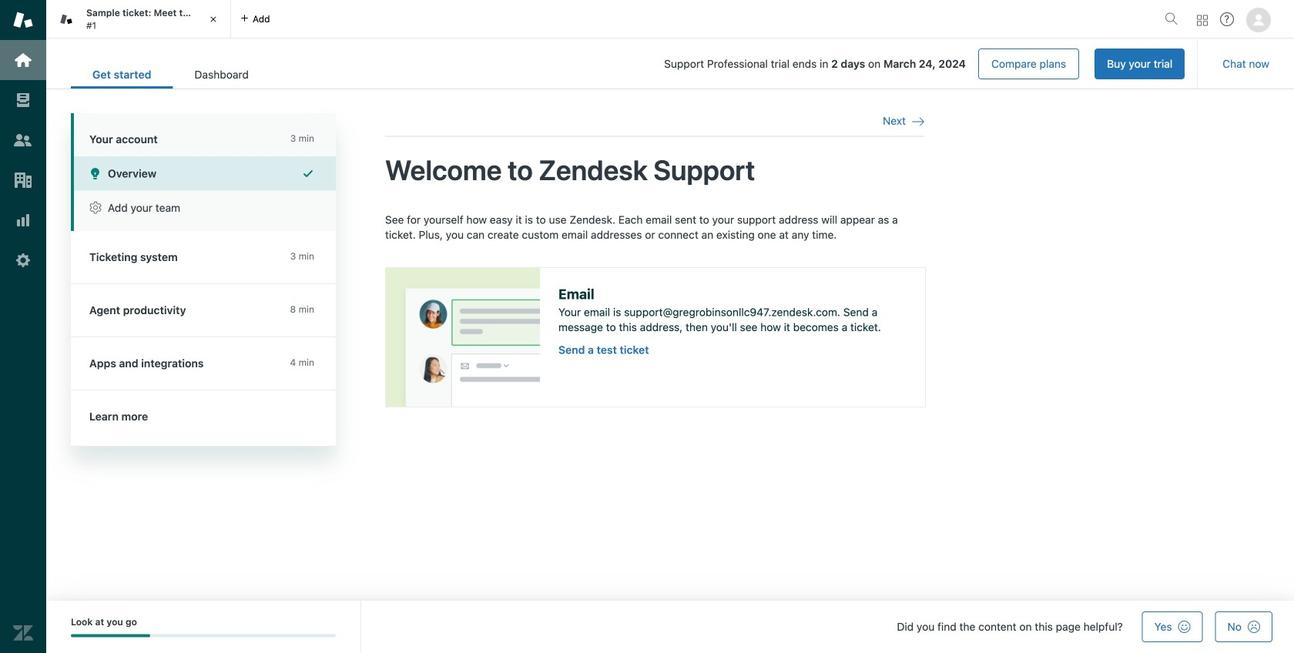 Task type: locate. For each thing, give the bounding box(es) containing it.
tabs tab list
[[46, 0, 1159, 39]]

progress bar
[[71, 635, 336, 638]]

tab
[[46, 0, 231, 39], [173, 60, 270, 89]]

reporting image
[[13, 210, 33, 230]]

get started image
[[13, 50, 33, 70]]

admin image
[[13, 250, 33, 270]]

example of email conversation inside of the ticketing system and the customer is asking the agent about reimbursement policy. image
[[386, 268, 540, 407]]

tab list
[[71, 60, 270, 89]]

heading
[[71, 113, 336, 156]]

main element
[[0, 0, 46, 654]]

zendesk image
[[13, 623, 33, 643]]

organizations image
[[13, 170, 33, 190]]



Task type: describe. For each thing, give the bounding box(es) containing it.
1 vertical spatial tab
[[173, 60, 270, 89]]

March 24, 2024 text field
[[884, 57, 966, 70]]

zendesk support image
[[13, 10, 33, 30]]

zendesk products image
[[1198, 15, 1208, 26]]

0 vertical spatial tab
[[46, 0, 231, 39]]

views image
[[13, 90, 33, 110]]

get help image
[[1221, 12, 1235, 26]]

customers image
[[13, 130, 33, 150]]

close image
[[206, 12, 221, 27]]



Task type: vqa. For each thing, say whether or not it's contained in the screenshot.
the Indicates location on Zendesk screen where macros can be selected. image
no



